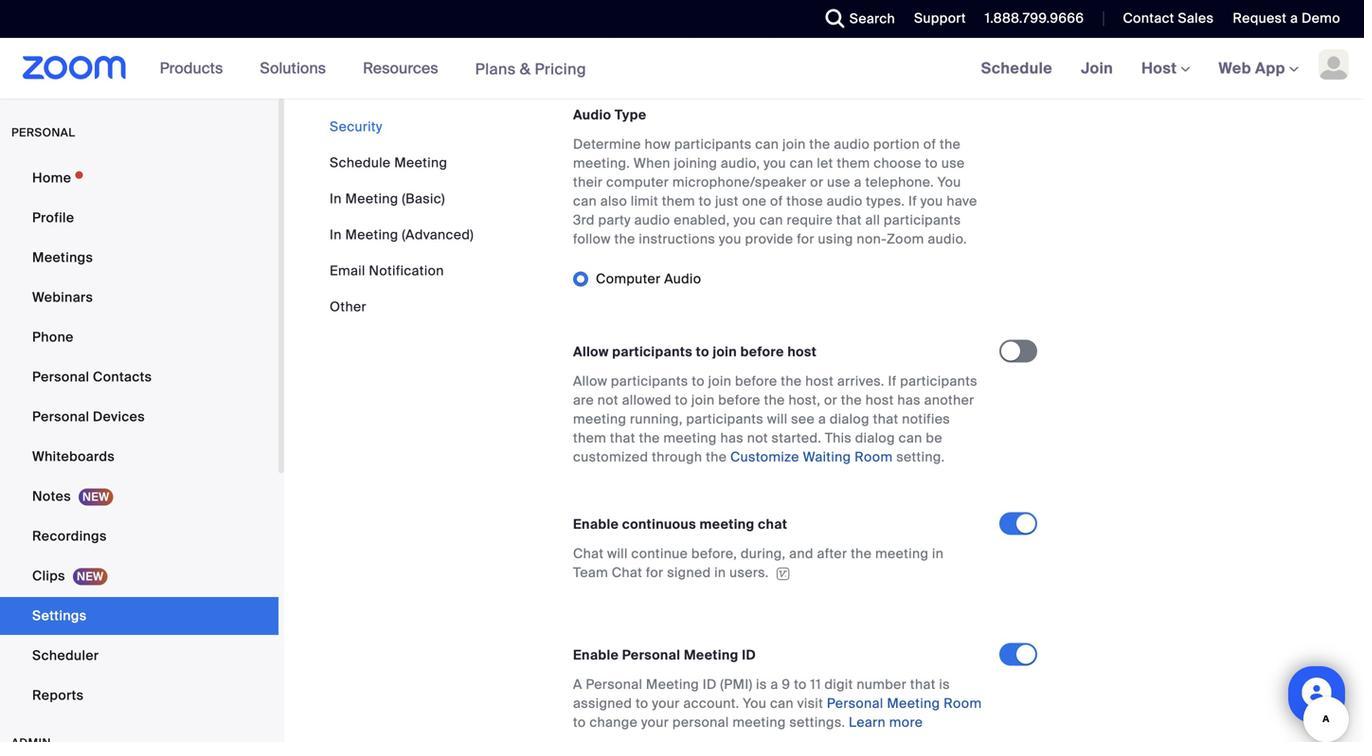Task type: describe. For each thing, give the bounding box(es) containing it.
that left the notifies
[[874, 410, 899, 428]]

to down computer audio
[[696, 343, 710, 361]]

request a demo
[[1234, 9, 1341, 27]]

digit
[[825, 676, 854, 693]]

other
[[330, 298, 367, 316]]

team
[[573, 564, 609, 582]]

after
[[818, 545, 848, 563]]

this
[[826, 429, 852, 447]]

security
[[330, 118, 383, 136]]

webinars link
[[0, 279, 279, 317]]

zoom logo image
[[23, 56, 127, 80]]

1.888.799.9666 button up join
[[971, 0, 1090, 38]]

also
[[601, 192, 628, 210]]

with
[[673, 5, 699, 22]]

the inside chat will continue before, during, and after the meeting in team chat for signed in users.
[[851, 545, 872, 563]]

pricing
[[535, 59, 587, 79]]

learn more link
[[849, 714, 923, 731]]

or inside "determine how participants can join the audio portion of the meeting. when joining audio, you can let them choose to use their computer microphone/speaker or use a telephone. you can also limit them to just one of those audio types. if you have 3rd party audio enabled, you can require that all participants follow the instructions you provide for using non-zoom audio."
[[811, 174, 824, 191]]

before for host
[[741, 343, 785, 361]]

in for in meeting (advanced)
[[330, 226, 342, 244]]

host
[[1142, 58, 1182, 78]]

meetings navigation
[[968, 38, 1365, 100]]

follow
[[573, 230, 611, 248]]

contact sales
[[1124, 9, 1215, 27]]

continuous
[[623, 516, 697, 533]]

allow participants to join before host
[[573, 343, 817, 361]]

0 vertical spatial dialog
[[830, 410, 870, 428]]

meeting inside you can visit personal meeting room to change your personal meeting settings. learn more
[[888, 695, 941, 712]]

through
[[652, 448, 703, 466]]

2 is from the left
[[940, 676, 951, 693]]

be
[[926, 429, 943, 447]]

a left demo
[[1291, 9, 1299, 27]]

meeting up (pmi)
[[684, 647, 739, 664]]

microphone/speaker
[[673, 174, 807, 191]]

assigned
[[573, 695, 633, 712]]

support version for enable continuous meeting chat image
[[774, 567, 793, 580]]

sales
[[1179, 9, 1215, 27]]

types.
[[867, 192, 905, 210]]

let
[[817, 155, 834, 172]]

start
[[573, 5, 605, 22]]

if inside "determine how participants can join the audio portion of the meeting. when joining audio, you can let them choose to use their computer microphone/speaker or use a telephone. you can also limit them to just one of those audio types. if you have 3rd party audio enabled, you can require that all participants follow the instructions you provide for using non-zoom audio."
[[909, 192, 918, 210]]

notes
[[32, 488, 71, 505]]

them for join
[[662, 192, 696, 210]]

will inside allow participants to join before the host arrives. if participants are not allowed to join before the host, or the host has another meeting running, participants will see a dialog that notifies them that the meeting has not started. this dialog can be customized through the
[[768, 410, 788, 428]]

participant
[[703, 5, 773, 22]]

your inside a personal meeting id (pmi) is a 9 to 11 digit number that is assigned to your account.
[[652, 695, 680, 712]]

provide
[[745, 230, 794, 248]]

plans
[[475, 59, 516, 79]]

0 horizontal spatial of
[[771, 192, 783, 210]]

or inside allow participants to join before the host arrives. if participants are not allowed to join before the host, or the host has another meeting running, participants will see a dialog that notifies them that the meeting has not started. this dialog can be customized through the
[[825, 392, 838, 409]]

demo
[[1303, 9, 1341, 27]]

see
[[792, 410, 815, 428]]

you right 'audio,'
[[764, 155, 787, 172]]

host,
[[789, 392, 821, 409]]

this
[[625, 24, 649, 41]]

in for in meeting (basic)
[[330, 190, 342, 208]]

2 vertical spatial before
[[719, 392, 761, 409]]

can up provide
[[760, 211, 784, 229]]

start meetings with participant video on. participants can change this during the meeting.
[[573, 5, 943, 41]]

enabled,
[[674, 211, 730, 229]]

profile picture image
[[1319, 49, 1350, 80]]

zoom
[[887, 230, 925, 248]]

personal menu menu
[[0, 159, 279, 717]]

the down the arrives.
[[842, 392, 863, 409]]

0 vertical spatial room
[[855, 448, 893, 466]]

number
[[857, 676, 907, 693]]

personal inside a personal meeting id (pmi) is a 9 to 11 digit number that is assigned to your account.
[[586, 676, 643, 693]]

using
[[819, 230, 854, 248]]

request
[[1234, 9, 1288, 27]]

email notification link
[[330, 262, 444, 280]]

to down allow participants to join before host
[[692, 373, 705, 390]]

room inside you can visit personal meeting room to change your personal meeting settings. learn more
[[944, 695, 982, 712]]

you down one
[[734, 211, 757, 229]]

continue
[[632, 545, 688, 563]]

2 vertical spatial host
[[866, 392, 894, 409]]

just
[[716, 192, 739, 210]]

resources button
[[363, 38, 447, 99]]

instructions
[[639, 230, 716, 248]]

0 horizontal spatial chat
[[573, 545, 604, 563]]

a inside allow participants to join before the host arrives. if participants are not allowed to join before the host, or the host has another meeting running, participants will see a dialog that notifies them that the meeting has not started. this dialog can be customized through the
[[819, 410, 827, 428]]

home link
[[0, 159, 279, 197]]

clips link
[[0, 557, 279, 595]]

search
[[850, 10, 896, 27]]

profile
[[32, 209, 74, 227]]

to right choose
[[926, 155, 939, 172]]

allow for allow participants to join before host
[[573, 343, 609, 361]]

1 vertical spatial chat
[[612, 564, 643, 582]]

recordings
[[32, 528, 107, 545]]

you left have
[[921, 192, 944, 210]]

are
[[573, 392, 594, 409]]

the down running,
[[639, 429, 660, 447]]

join
[[1082, 58, 1114, 78]]

for inside "determine how participants can join the audio portion of the meeting. when joining audio, you can let them choose to use their computer microphone/speaker or use a telephone. you can also limit them to just one of those audio types. if you have 3rd party audio enabled, you can require that all participants follow the instructions you provide for using non-zoom audio."
[[797, 230, 815, 248]]

schedule for schedule
[[982, 58, 1053, 78]]

that up customized
[[610, 429, 636, 447]]

profile link
[[0, 199, 279, 237]]

you inside "determine how participants can join the audio portion of the meeting. when joining audio, you can let them choose to use their computer microphone/speaker or use a telephone. you can also limit them to just one of those audio types. if you have 3rd party audio enabled, you can require that all participants follow the instructions you provide for using non-zoom audio."
[[938, 174, 962, 191]]

for inside chat will continue before, during, and after the meeting in team chat for signed in users.
[[646, 564, 664, 582]]

during,
[[741, 545, 786, 563]]

a inside "determine how participants can join the audio portion of the meeting. when joining audio, you can let them choose to use their computer microphone/speaker or use a telephone. you can also limit them to just one of those audio types. if you have 3rd party audio enabled, you can require that all participants follow the instructions you provide for using non-zoom audio."
[[855, 174, 862, 191]]

before for the
[[736, 373, 778, 390]]

0 vertical spatial has
[[898, 392, 921, 409]]

products
[[160, 58, 223, 78]]

personal
[[673, 714, 730, 731]]

webinars
[[32, 289, 93, 306]]

9
[[782, 676, 791, 693]]

product information navigation
[[146, 38, 601, 100]]

those
[[787, 192, 824, 210]]

change inside you can visit personal meeting room to change your personal meeting settings. learn more
[[590, 714, 638, 731]]

change inside start meetings with participant video on. participants can change this during the meeting.
[[573, 24, 622, 41]]

meeting inside a personal meeting id (pmi) is a 9 to 11 digit number that is assigned to your account.
[[646, 676, 700, 693]]

customized
[[573, 448, 649, 466]]

1 vertical spatial audio
[[827, 192, 863, 210]]

banner containing products
[[0, 38, 1365, 100]]

0 horizontal spatial in
[[715, 564, 726, 582]]

computer audio
[[596, 270, 702, 288]]

computer
[[607, 174, 669, 191]]

personal contacts link
[[0, 358, 279, 396]]

2 horizontal spatial them
[[837, 155, 871, 172]]

schedule meeting link
[[330, 154, 448, 172]]

schedule meeting
[[330, 154, 448, 172]]

started.
[[772, 429, 822, 447]]

to right assigned
[[636, 695, 649, 712]]

during
[[653, 24, 694, 41]]

notification
[[369, 262, 444, 280]]

determine
[[573, 136, 642, 153]]

1 vertical spatial dialog
[[856, 429, 896, 447]]

to inside you can visit personal meeting room to change your personal meeting settings. learn more
[[573, 714, 586, 731]]

id for enable personal meeting id
[[742, 647, 756, 664]]

0 horizontal spatial audio
[[573, 106, 612, 124]]

personal
[[11, 125, 75, 140]]

portion
[[874, 136, 920, 153]]

11
[[811, 676, 822, 693]]

contacts
[[93, 368, 152, 386]]

and
[[790, 545, 814, 563]]

whiteboards
[[32, 448, 115, 465]]

personal devices
[[32, 408, 145, 426]]

when
[[634, 155, 671, 172]]

participants
[[838, 5, 916, 22]]

on.
[[815, 5, 835, 22]]

customize waiting room setting.
[[731, 448, 946, 466]]

1 vertical spatial use
[[828, 174, 851, 191]]



Task type: locate. For each thing, give the bounding box(es) containing it.
has up the notifies
[[898, 392, 921, 409]]

1 vertical spatial room
[[944, 695, 982, 712]]

0 vertical spatial before
[[741, 343, 785, 361]]

1 horizontal spatial for
[[797, 230, 815, 248]]

menu bar
[[330, 118, 474, 317]]

meeting up through
[[664, 429, 717, 447]]

you down enabled, at the top of the page
[[719, 230, 742, 248]]

can down "9"
[[771, 695, 794, 712]]

meetings link
[[0, 239, 279, 277]]

to up enabled, at the top of the page
[[699, 192, 712, 210]]

can left let
[[790, 155, 814, 172]]

scheduler
[[32, 647, 99, 664]]

0 vertical spatial them
[[837, 155, 871, 172]]

phone
[[32, 328, 74, 346]]

allow inside allow participants to join before the host arrives. if participants are not allowed to join before the host, or the host has another meeting running, participants will see a dialog that notifies them that the meeting has not started. this dialog can be customized through the
[[573, 373, 608, 390]]

0 horizontal spatial if
[[889, 373, 897, 390]]

will left see
[[768, 410, 788, 428]]

1 horizontal spatial schedule
[[982, 58, 1053, 78]]

resources
[[363, 58, 439, 78]]

reports
[[32, 687, 84, 704]]

telephone.
[[866, 174, 935, 191]]

allow for allow participants to join before the host arrives. if participants are not allowed to join before the host, or the host has another meeting running, participants will see a dialog that notifies them that the meeting has not started. this dialog can be customized through the
[[573, 373, 608, 390]]

in down schedule meeting link
[[330, 190, 342, 208]]

1 in from the top
[[330, 190, 342, 208]]

can up 3rd on the left top
[[573, 192, 597, 210]]

id for a personal meeting id (pmi) is a 9 to 11 digit number that is assigned to your account.
[[703, 676, 717, 693]]

personal inside you can visit personal meeting room to change your personal meeting settings. learn more
[[827, 695, 884, 712]]

allowed
[[622, 392, 672, 409]]

in
[[330, 190, 342, 208], [330, 226, 342, 244]]

0 vertical spatial not
[[598, 392, 619, 409]]

join link
[[1067, 38, 1128, 99]]

1 vertical spatial them
[[662, 192, 696, 210]]

1 vertical spatial will
[[608, 545, 628, 563]]

1 vertical spatial in
[[715, 564, 726, 582]]

party
[[599, 211, 631, 229]]

2 allow from the top
[[573, 373, 608, 390]]

arrives.
[[838, 373, 885, 390]]

0 vertical spatial in
[[933, 545, 944, 563]]

1 vertical spatial allow
[[573, 373, 608, 390]]

meeting down schedule meeting link
[[346, 190, 399, 208]]

1 horizontal spatial not
[[748, 429, 769, 447]]

use up have
[[942, 155, 965, 172]]

enable for enable continuous meeting chat
[[573, 516, 619, 533]]

before up allow participants to join before the host arrives. if participants are not allowed to join before the host, or the host has another meeting running, participants will see a dialog that notifies them that the meeting has not started. this dialog can be customized through the
[[741, 343, 785, 361]]

solutions button
[[260, 38, 335, 99]]

notifies
[[903, 410, 951, 428]]

meeting down are
[[573, 410, 627, 428]]

will
[[768, 410, 788, 428], [608, 545, 628, 563]]

1 vertical spatial in
[[330, 226, 342, 244]]

2 vertical spatial them
[[573, 429, 607, 447]]

settings link
[[0, 597, 279, 635]]

0 horizontal spatial for
[[646, 564, 664, 582]]

in meeting (basic) link
[[330, 190, 445, 208]]

audio down limit
[[635, 211, 671, 229]]

limit
[[631, 192, 659, 210]]

0 vertical spatial if
[[909, 192, 918, 210]]

email notification
[[330, 262, 444, 280]]

3rd
[[573, 211, 595, 229]]

1 vertical spatial if
[[889, 373, 897, 390]]

can inside you can visit personal meeting room to change your personal meeting settings. learn more
[[771, 695, 794, 712]]

1 allow from the top
[[573, 343, 609, 361]]

0 vertical spatial you
[[938, 174, 962, 191]]

0 vertical spatial audio
[[573, 106, 612, 124]]

1 horizontal spatial chat
[[612, 564, 643, 582]]

enable up a
[[573, 647, 619, 664]]

audio type
[[573, 106, 647, 124]]

audio,
[[721, 155, 761, 172]]

the up host,
[[781, 373, 802, 390]]

if inside allow participants to join before the host arrives. if participants are not allowed to join before the host, or the host has another meeting running, participants will see a dialog that notifies them that the meeting has not started. this dialog can be customized through the
[[889, 373, 897, 390]]

a personal meeting id (pmi) is a 9 to 11 digit number that is assigned to your account.
[[573, 676, 951, 712]]

meeting. inside start meetings with participant video on. participants can change this during the meeting.
[[722, 24, 779, 41]]

1 vertical spatial change
[[590, 714, 638, 731]]

products button
[[160, 38, 232, 99]]

will inside chat will continue before, during, and after the meeting in team chat for signed in users.
[[608, 545, 628, 563]]

before up customize
[[719, 392, 761, 409]]

that up personal meeting room link
[[911, 676, 936, 693]]

meeting up the "more"
[[888, 695, 941, 712]]

choose
[[874, 155, 922, 172]]

2 vertical spatial audio
[[635, 211, 671, 229]]

app
[[1256, 58, 1286, 78]]

has up customize
[[721, 429, 744, 447]]

room
[[855, 448, 893, 466], [944, 695, 982, 712]]

1 horizontal spatial use
[[942, 155, 965, 172]]

if right the arrives.
[[889, 373, 897, 390]]

1 vertical spatial schedule
[[330, 154, 391, 172]]

chat will continue before, during, and after the meeting in team chat for signed in users. application
[[573, 545, 983, 583]]

video
[[776, 5, 811, 22]]

1 vertical spatial of
[[771, 192, 783, 210]]

1 horizontal spatial them
[[662, 192, 696, 210]]

audio up determine
[[573, 106, 612, 124]]

you inside you can visit personal meeting room to change your personal meeting settings. learn more
[[743, 695, 767, 712]]

them up enabled, at the top of the page
[[662, 192, 696, 210]]

1.888.799.9666 button up schedule link
[[986, 9, 1085, 27]]

the down with
[[697, 24, 718, 41]]

the left host,
[[765, 392, 786, 409]]

1 vertical spatial your
[[642, 714, 669, 731]]

in meeting (advanced)
[[330, 226, 474, 244]]

join inside "determine how participants can join the audio portion of the meeting. when joining audio, you can let them choose to use their computer microphone/speaker or use a telephone. you can also limit them to just one of those audio types. if you have 3rd party audio enabled, you can require that all participants follow the instructions you provide for using non-zoom audio."
[[783, 136, 806, 153]]

(basic)
[[402, 190, 445, 208]]

settings.
[[790, 714, 846, 731]]

0 horizontal spatial has
[[721, 429, 744, 447]]

id up account.
[[703, 676, 717, 693]]

0 horizontal spatial them
[[573, 429, 607, 447]]

to up running,
[[675, 392, 688, 409]]

meetings
[[608, 5, 669, 22]]

audio.
[[928, 230, 968, 248]]

security link
[[330, 118, 383, 136]]

your left personal
[[642, 714, 669, 731]]

1 horizontal spatial id
[[742, 647, 756, 664]]

1 vertical spatial host
[[806, 373, 834, 390]]

before,
[[692, 545, 738, 563]]

can
[[919, 5, 943, 22], [756, 136, 779, 153], [790, 155, 814, 172], [573, 192, 597, 210], [760, 211, 784, 229], [899, 429, 923, 447], [771, 695, 794, 712]]

meeting.
[[722, 24, 779, 41], [573, 155, 630, 172]]

them inside allow participants to join before the host arrives. if participants are not allowed to join before the host, or the host has another meeting running, participants will see a dialog that notifies them that the meeting has not started. this dialog can be customized through the
[[573, 429, 607, 447]]

0 vertical spatial chat
[[573, 545, 604, 563]]

support
[[915, 9, 967, 27]]

or down let
[[811, 174, 824, 191]]

schedule for schedule meeting
[[330, 154, 391, 172]]

0 vertical spatial will
[[768, 410, 788, 428]]

1 is from the left
[[757, 676, 767, 693]]

0 vertical spatial meeting.
[[722, 24, 779, 41]]

the
[[697, 24, 718, 41], [810, 136, 831, 153], [940, 136, 961, 153], [615, 230, 636, 248], [781, 373, 802, 390], [765, 392, 786, 409], [842, 392, 863, 409], [639, 429, 660, 447], [706, 448, 727, 466], [851, 545, 872, 563]]

2 in from the top
[[330, 226, 342, 244]]

meeting. inside "determine how participants can join the audio portion of the meeting. when joining audio, you can let them choose to use their computer microphone/speaker or use a telephone. you can also limit them to just one of those audio types. if you have 3rd party audio enabled, you can require that all participants follow the instructions you provide for using non-zoom audio."
[[573, 155, 630, 172]]

meeting. down participant
[[722, 24, 779, 41]]

can up setting.
[[899, 429, 923, 447]]

will up the team
[[608, 545, 628, 563]]

0 vertical spatial allow
[[573, 343, 609, 361]]

personal meeting room link
[[827, 695, 982, 712]]

0 vertical spatial audio
[[834, 136, 870, 153]]

meetings
[[32, 249, 93, 266]]

non-
[[857, 230, 887, 248]]

can right participants
[[919, 5, 943, 22]]

menu bar containing security
[[330, 118, 474, 317]]

the right portion
[[940, 136, 961, 153]]

email
[[330, 262, 366, 280]]

1 horizontal spatial has
[[898, 392, 921, 409]]

meeting inside you can visit personal meeting room to change your personal meeting settings. learn more
[[733, 714, 786, 731]]

enable for enable personal meeting id
[[573, 647, 619, 664]]

the right after
[[851, 545, 872, 563]]

0 horizontal spatial use
[[828, 174, 851, 191]]

0 vertical spatial change
[[573, 24, 622, 41]]

a left telephone.
[[855, 174, 862, 191]]

for down require in the right top of the page
[[797, 230, 815, 248]]

that inside "determine how participants can join the audio portion of the meeting. when joining audio, you can let them choose to use their computer microphone/speaker or use a telephone. you can also limit them to just one of those audio types. if you have 3rd party audio enabled, you can require that all participants follow the instructions you provide for using non-zoom audio."
[[837, 211, 862, 229]]

web app button
[[1220, 58, 1300, 78]]

if down telephone.
[[909, 192, 918, 210]]

can inside allow participants to join before the host arrives. if participants are not allowed to join before the host, or the host has another meeting running, participants will see a dialog that notifies them that the meeting has not started. this dialog can be customized through the
[[899, 429, 923, 447]]

before down allow participants to join before host
[[736, 373, 778, 390]]

1 horizontal spatial you
[[938, 174, 962, 191]]

0 vertical spatial schedule
[[982, 58, 1053, 78]]

to down assigned
[[573, 714, 586, 731]]

allow
[[573, 343, 609, 361], [573, 373, 608, 390]]

the up let
[[810, 136, 831, 153]]

schedule down 'security'
[[330, 154, 391, 172]]

0 vertical spatial in
[[330, 190, 342, 208]]

clips
[[32, 567, 65, 585]]

schedule inside menu bar
[[330, 154, 391, 172]]

customize
[[731, 448, 800, 466]]

type
[[615, 106, 647, 124]]

change down the start
[[573, 24, 622, 41]]

change down assigned
[[590, 714, 638, 731]]

1 horizontal spatial of
[[924, 136, 937, 153]]

for down continue at the bottom of page
[[646, 564, 664, 582]]

can inside start meetings with participant video on. participants can change this during the meeting.
[[919, 5, 943, 22]]

meeting down a personal meeting id (pmi) is a 9 to 11 digit number that is assigned to your account. on the bottom of the page
[[733, 714, 786, 731]]

1 horizontal spatial will
[[768, 410, 788, 428]]

0 vertical spatial enable
[[573, 516, 619, 533]]

1 vertical spatial meeting.
[[573, 155, 630, 172]]

schedule down 1.888.799.9666
[[982, 58, 1053, 78]]

0 horizontal spatial will
[[608, 545, 628, 563]]

meeting down enable personal meeting id
[[646, 676, 700, 693]]

1 vertical spatial has
[[721, 429, 744, 447]]

of right portion
[[924, 136, 937, 153]]

1 horizontal spatial if
[[909, 192, 918, 210]]

meeting right after
[[876, 545, 929, 563]]

that inside a personal meeting id (pmi) is a 9 to 11 digit number that is assigned to your account.
[[911, 676, 936, 693]]

you down (pmi)
[[743, 695, 767, 712]]

chat
[[758, 516, 788, 533]]

of right one
[[771, 192, 783, 210]]

1 vertical spatial audio
[[665, 270, 702, 288]]

1 vertical spatial id
[[703, 676, 717, 693]]

1 vertical spatial for
[[646, 564, 664, 582]]

require
[[787, 211, 833, 229]]

dialog up this
[[830, 410, 870, 428]]

devices
[[93, 408, 145, 426]]

0 vertical spatial id
[[742, 647, 756, 664]]

can up 'audio,'
[[756, 136, 779, 153]]

1 enable from the top
[[573, 516, 619, 533]]

you can visit personal meeting room to change your personal meeting settings. learn more
[[573, 695, 982, 731]]

chat up the team
[[573, 545, 604, 563]]

is up personal meeting room link
[[940, 676, 951, 693]]

audio left portion
[[834, 136, 870, 153]]

a left "9"
[[771, 676, 779, 693]]

0 vertical spatial of
[[924, 136, 937, 153]]

0 vertical spatial your
[[652, 695, 680, 712]]

them up customized
[[573, 429, 607, 447]]

not up customize
[[748, 429, 769, 447]]

1 vertical spatial not
[[748, 429, 769, 447]]

audio down the instructions
[[665, 270, 702, 288]]

in meeting (basic)
[[330, 190, 445, 208]]

1 horizontal spatial is
[[940, 676, 951, 693]]

plans & pricing link
[[475, 59, 587, 79], [475, 59, 587, 79]]

1 vertical spatial or
[[825, 392, 838, 409]]

chat will continue before, during, and after the meeting in team chat for signed in users.
[[573, 545, 944, 582]]

determine how participants can join the audio portion of the meeting. when joining audio, you can let them choose to use their computer microphone/speaker or use a telephone. you can also limit them to just one of those audio types. if you have 3rd party audio enabled, you can require that all participants follow the instructions you provide for using non-zoom audio.
[[573, 136, 978, 248]]

whiteboards link
[[0, 438, 279, 476]]

or right host,
[[825, 392, 838, 409]]

is left "9"
[[757, 676, 767, 693]]

the down party
[[615, 230, 636, 248]]

meeting
[[395, 154, 448, 172], [346, 190, 399, 208], [346, 226, 399, 244], [684, 647, 739, 664], [646, 676, 700, 693], [888, 695, 941, 712]]

personal contacts
[[32, 368, 152, 386]]

host button
[[1142, 58, 1191, 78]]

schedule inside the meetings navigation
[[982, 58, 1053, 78]]

id up (pmi)
[[742, 647, 756, 664]]

personal devices link
[[0, 398, 279, 436]]

enable personal meeting id
[[573, 647, 756, 664]]

0 horizontal spatial not
[[598, 392, 619, 409]]

web app
[[1220, 58, 1286, 78]]

chat
[[573, 545, 604, 563], [612, 564, 643, 582]]

chat right the team
[[612, 564, 643, 582]]

1 vertical spatial enable
[[573, 647, 619, 664]]

0 horizontal spatial room
[[855, 448, 893, 466]]

meeting inside chat will continue before, during, and after the meeting in team chat for signed in users.
[[876, 545, 929, 563]]

you up have
[[938, 174, 962, 191]]

in up email on the left top of page
[[330, 226, 342, 244]]

the right through
[[706, 448, 727, 466]]

meeting up email notification link
[[346, 226, 399, 244]]

notes link
[[0, 478, 279, 516]]

the inside start meetings with participant video on. participants can change this during the meeting.
[[697, 24, 718, 41]]

2 enable from the top
[[573, 647, 619, 664]]

0 horizontal spatial meeting.
[[573, 155, 630, 172]]

is
[[757, 676, 767, 693], [940, 676, 951, 693]]

dialog right this
[[856, 429, 896, 447]]

running,
[[630, 410, 683, 428]]

meeting up before,
[[700, 516, 755, 533]]

id inside a personal meeting id (pmi) is a 9 to 11 digit number that is assigned to your account.
[[703, 676, 717, 693]]

your inside you can visit personal meeting room to change your personal meeting settings. learn more
[[642, 714, 669, 731]]

0 horizontal spatial schedule
[[330, 154, 391, 172]]

1 horizontal spatial room
[[944, 695, 982, 712]]

use down let
[[828, 174, 851, 191]]

1 horizontal spatial audio
[[665, 270, 702, 288]]

a inside a personal meeting id (pmi) is a 9 to 11 digit number that is assigned to your account.
[[771, 676, 779, 693]]

audio up using
[[827, 192, 863, 210]]

0 horizontal spatial is
[[757, 676, 767, 693]]

0 vertical spatial or
[[811, 174, 824, 191]]

a right see
[[819, 410, 827, 428]]

meeting. down determine
[[573, 155, 630, 172]]

0 horizontal spatial id
[[703, 676, 717, 693]]

has
[[898, 392, 921, 409], [721, 429, 744, 447]]

your up personal
[[652, 695, 680, 712]]

enable up the team
[[573, 516, 619, 533]]

that up using
[[837, 211, 862, 229]]

1 vertical spatial before
[[736, 373, 778, 390]]

&
[[520, 59, 531, 79]]

0 vertical spatial for
[[797, 230, 815, 248]]

1 horizontal spatial meeting.
[[722, 24, 779, 41]]

them right let
[[837, 155, 871, 172]]

them for before
[[573, 429, 607, 447]]

meeting up (basic)
[[395, 154, 448, 172]]

banner
[[0, 38, 1365, 100]]

1 horizontal spatial in
[[933, 545, 944, 563]]

schedule link
[[968, 38, 1067, 99]]

enable
[[573, 516, 619, 533], [573, 647, 619, 664]]

0 vertical spatial use
[[942, 155, 965, 172]]

0 horizontal spatial you
[[743, 695, 767, 712]]

1 vertical spatial you
[[743, 695, 767, 712]]

0 vertical spatial host
[[788, 343, 817, 361]]

dialog
[[830, 410, 870, 428], [856, 429, 896, 447]]

one
[[743, 192, 767, 210]]

not right are
[[598, 392, 619, 409]]

signed
[[667, 564, 711, 582]]

schedule
[[982, 58, 1053, 78], [330, 154, 391, 172]]

to right "9"
[[794, 676, 807, 693]]



Task type: vqa. For each thing, say whether or not it's contained in the screenshot.
In Meeting (Advanced) link
yes



